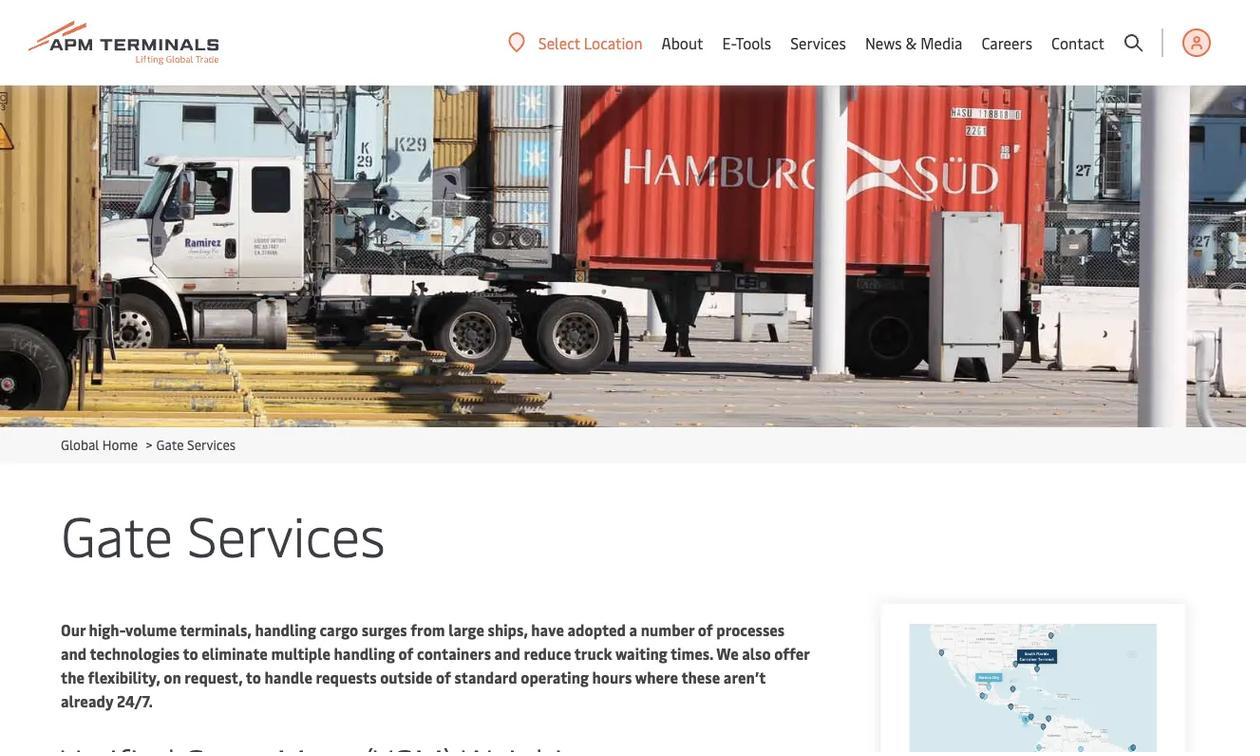Task type: locate. For each thing, give the bounding box(es) containing it.
offer
[[775, 644, 810, 664]]

1 vertical spatial of
[[399, 644, 414, 664]]

eliminate
[[202, 644, 268, 664]]

news & media button
[[866, 0, 963, 86]]

a
[[630, 620, 638, 640]]

contact
[[1052, 33, 1105, 53]]

standard
[[455, 668, 518, 688]]

surges
[[362, 620, 407, 640]]

request,
[[185, 668, 243, 688]]

location
[[584, 32, 643, 53]]

times.
[[671, 644, 714, 664]]

1 horizontal spatial to
[[246, 668, 261, 688]]

of up outside
[[399, 644, 414, 664]]

global
[[61, 436, 99, 454]]

of down containers
[[436, 668, 451, 688]]

have
[[531, 620, 564, 640]]

services
[[791, 33, 847, 53], [187, 436, 236, 454], [187, 496, 386, 571]]

0 vertical spatial to
[[183, 644, 198, 664]]

2 and from the left
[[495, 644, 521, 664]]

already
[[61, 691, 113, 712]]

gate down home
[[61, 496, 173, 571]]

0 horizontal spatial of
[[399, 644, 414, 664]]

gate right >
[[156, 436, 184, 454]]

containers
[[417, 644, 491, 664]]

&
[[906, 33, 917, 53]]

and
[[61, 644, 87, 664], [495, 644, 521, 664]]

2 vertical spatial of
[[436, 668, 451, 688]]

handling up requests
[[334, 644, 395, 664]]

operating
[[521, 668, 589, 688]]

global home link
[[61, 436, 138, 454]]

media
[[921, 33, 963, 53]]

global home > gate services
[[61, 436, 236, 454]]

of up times. on the right of the page
[[698, 620, 713, 640]]

news & media
[[866, 33, 963, 53]]

0 vertical spatial handling
[[255, 620, 316, 640]]

handling up multiple
[[255, 620, 316, 640]]

these
[[682, 668, 721, 688]]

contact button
[[1052, 0, 1105, 86]]

e-tools button
[[723, 0, 772, 86]]

on
[[164, 668, 181, 688]]

to down eliminate
[[246, 668, 261, 688]]

truck
[[575, 644, 612, 664]]

handling
[[255, 620, 316, 640], [334, 644, 395, 664]]

2 vertical spatial services
[[187, 496, 386, 571]]

from
[[411, 620, 445, 640]]

1 horizontal spatial of
[[436, 668, 451, 688]]

and down our
[[61, 644, 87, 664]]

0 vertical spatial of
[[698, 620, 713, 640]]

aren't
[[724, 668, 766, 688]]

waiting
[[616, 644, 668, 664]]

we
[[717, 644, 739, 664]]

1 vertical spatial gate
[[61, 496, 173, 571]]

2 horizontal spatial of
[[698, 620, 713, 640]]

to
[[183, 644, 198, 664], [246, 668, 261, 688]]

0 horizontal spatial and
[[61, 644, 87, 664]]

1 horizontal spatial handling
[[334, 644, 395, 664]]

1 vertical spatial services
[[187, 436, 236, 454]]

gate
[[156, 436, 184, 454], [61, 496, 173, 571]]

outside
[[380, 668, 433, 688]]

1 vertical spatial to
[[246, 668, 261, 688]]

and down ships,
[[495, 644, 521, 664]]

of
[[698, 620, 713, 640], [399, 644, 414, 664], [436, 668, 451, 688]]

1 horizontal spatial and
[[495, 644, 521, 664]]

cargo
[[320, 620, 358, 640]]

1 vertical spatial handling
[[334, 644, 395, 664]]

to up request,
[[183, 644, 198, 664]]

our
[[61, 620, 86, 640]]

technologies
[[90, 644, 180, 664]]

news
[[866, 33, 902, 53]]

also
[[742, 644, 771, 664]]



Task type: describe. For each thing, give the bounding box(es) containing it.
flexibility,
[[88, 668, 160, 688]]

processes
[[717, 620, 785, 640]]

the
[[61, 668, 85, 688]]

24/7.
[[117, 691, 153, 712]]

careers
[[982, 33, 1033, 53]]

services button
[[791, 0, 847, 86]]

large
[[449, 620, 485, 640]]

select
[[539, 32, 580, 53]]

about
[[662, 33, 704, 53]]

0 vertical spatial services
[[791, 33, 847, 53]]

about button
[[662, 0, 704, 86]]

high-
[[89, 620, 125, 640]]

e-tools
[[723, 33, 772, 53]]

terminals,
[[180, 620, 252, 640]]

number
[[641, 620, 695, 640]]

select location button
[[508, 32, 643, 53]]

1 and from the left
[[61, 644, 87, 664]]

requests
[[316, 668, 377, 688]]

handle
[[265, 668, 313, 688]]

reduce
[[524, 644, 571, 664]]

multiple
[[271, 644, 331, 664]]

ships,
[[488, 620, 528, 640]]

find services offered by apm terminals globally image
[[910, 624, 1157, 753]]

trucks loading at apm terminals by pre-appointment system image
[[0, 86, 1247, 428]]

home
[[102, 436, 138, 454]]

0 horizontal spatial to
[[183, 644, 198, 664]]

where
[[635, 668, 679, 688]]

e-
[[723, 33, 736, 53]]

hours
[[592, 668, 632, 688]]

select location
[[539, 32, 643, 53]]

careers button
[[982, 0, 1033, 86]]

gate services
[[61, 496, 386, 571]]

>
[[146, 436, 153, 454]]

our high-volume terminals, handling cargo surges from large ships, have adopted a number of processes and technologies to eliminate multiple handling of containers and reduce truck waiting times. we also offer the flexibility, on request, to handle requests outside of standard operating hours where these aren't already 24/7.
[[61, 620, 810, 712]]

0 vertical spatial gate
[[156, 436, 184, 454]]

volume
[[125, 620, 177, 640]]

adopted
[[568, 620, 626, 640]]

0 horizontal spatial handling
[[255, 620, 316, 640]]

tools
[[736, 33, 772, 53]]



Task type: vqa. For each thing, say whether or not it's contained in the screenshot.
Home
yes



